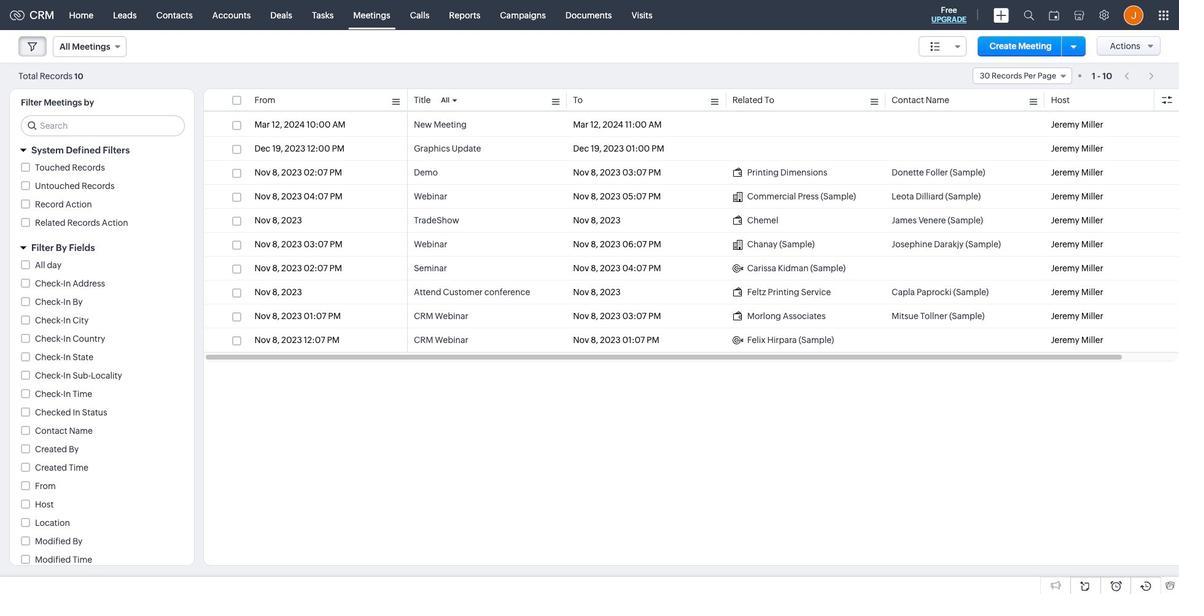 Task type: vqa. For each thing, say whether or not it's contained in the screenshot.
search element
yes



Task type: describe. For each thing, give the bounding box(es) containing it.
create menu image
[[994, 8, 1009, 22]]

search image
[[1024, 10, 1034, 20]]

create menu element
[[986, 0, 1016, 30]]

logo image
[[10, 10, 25, 20]]

profile image
[[1124, 5, 1144, 25]]

calendar image
[[1049, 10, 1059, 20]]

search element
[[1016, 0, 1042, 30]]



Task type: locate. For each thing, give the bounding box(es) containing it.
profile element
[[1117, 0, 1151, 30]]

Search text field
[[21, 116, 184, 136]]

size image
[[930, 41, 940, 52]]

navigation
[[1118, 67, 1161, 85]]

None field
[[53, 36, 126, 57], [919, 36, 967, 57], [973, 68, 1072, 84], [53, 36, 126, 57], [973, 68, 1072, 84]]

row group
[[204, 113, 1179, 353]]

none field size
[[919, 36, 967, 57]]



